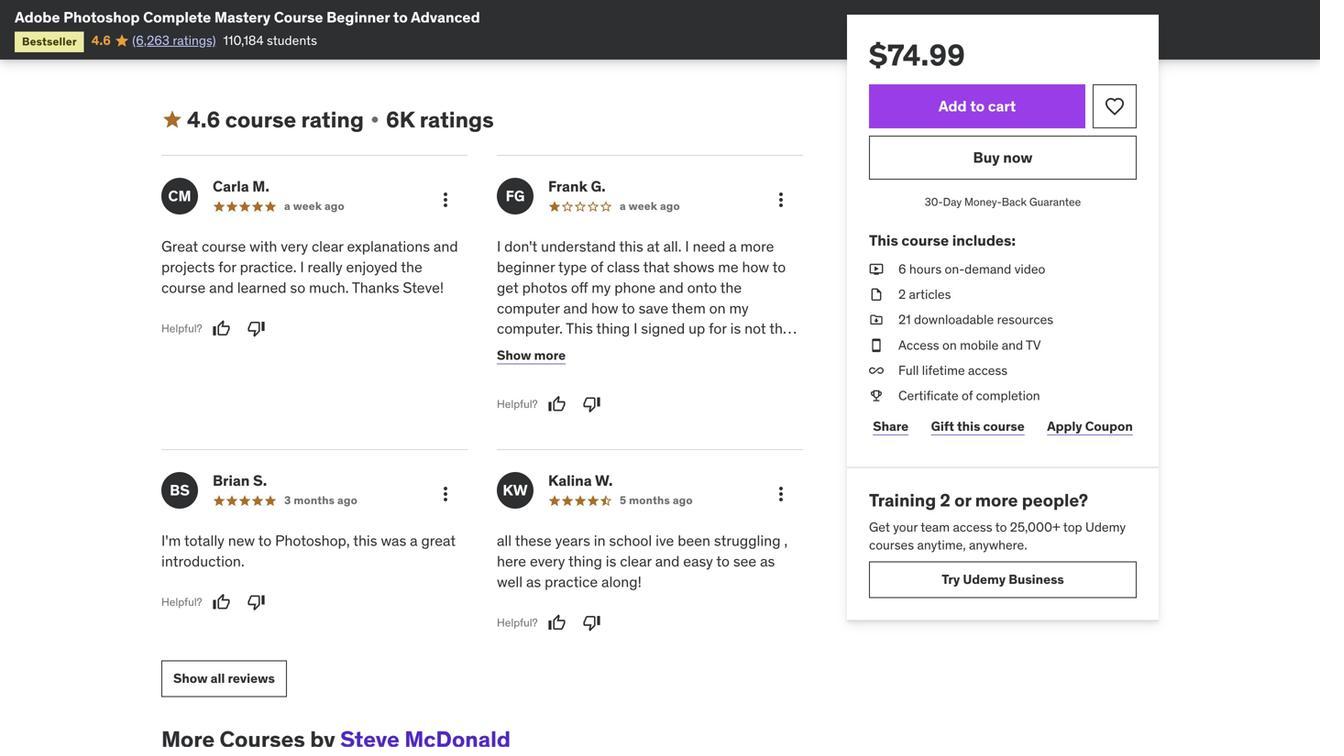 Task type: vqa. For each thing, say whether or not it's contained in the screenshot.


Task type: describe. For each thing, give the bounding box(es) containing it.
was
[[381, 532, 407, 550]]

and down that
[[659, 278, 684, 297]]

along!
[[602, 573, 642, 591]]

try udemy business link
[[869, 562, 1137, 598]]

additional actions for review by frank g. image
[[770, 189, 792, 211]]

a inside i don't understand this at all.  i need a more beginner type of class that shows me how to get photos off my phone and onto the computer and how to save them on my computer.  this thing i signed up for is not the right course for me.   how do i refund it and pick the right one?
[[729, 237, 737, 256]]

add
[[939, 97, 967, 115]]

xsmall image for 6
[[869, 260, 884, 278]]

to inside "training 2 or more people? get your team access to 25,000+ top udemy courses anytime, anywhere."
[[996, 519, 1007, 535]]

1 horizontal spatial my
[[730, 299, 749, 318]]

1 horizontal spatial as
[[760, 552, 775, 571]]

mastery
[[214, 8, 271, 27]]

mark review by frank g. as unhelpful image
[[583, 395, 601, 414]]

see inside all these years in school ive been struggling , here every thing is clear and easy to see as well as practice along!
[[734, 552, 757, 571]]

i up how
[[634, 319, 638, 338]]

kw
[[503, 481, 528, 500]]

gift this course
[[932, 418, 1025, 435]]

a inside i'm totally new to photoshop, this was a great introduction.
[[410, 532, 418, 550]]

helpful? for great course with very clear explanations and projects for practice.  i really enjoyed the course and learned so much.  thanks steve!
[[161, 321, 202, 336]]

mark review by carla m. as helpful image
[[212, 319, 231, 338]]

at
[[647, 237, 660, 256]]

easy
[[684, 552, 713, 571]]

110,184 students
[[223, 32, 317, 49]]

enjoyed
[[346, 258, 398, 277]]

top
[[1064, 519, 1083, 535]]

type
[[558, 258, 587, 277]]

new
[[228, 532, 255, 550]]

school
[[609, 532, 652, 550]]

training
[[869, 489, 937, 511]]

off
[[571, 278, 588, 297]]

well
[[497, 573, 523, 591]]

and down additional actions for review by carla m. icon
[[434, 237, 458, 256]]

(6,263 ratings)
[[132, 32, 216, 49]]

3
[[284, 494, 291, 508]]

learned
[[237, 278, 287, 297]]

or
[[955, 489, 972, 511]]

do
[[661, 340, 678, 359]]

add to cart button
[[869, 84, 1086, 128]]

share
[[873, 418, 909, 435]]

months for photoshop,
[[294, 494, 335, 508]]

ago for this
[[338, 494, 358, 508]]

great
[[161, 237, 198, 256]]

for inside great course with very clear explanations and projects for practice.  i really enjoyed the course and learned so much.  thanks steve!
[[218, 258, 236, 277]]

very
[[281, 237, 308, 256]]

i'll
[[161, 16, 174, 32]]

computer
[[497, 299, 560, 318]]

1 vertical spatial right
[[522, 360, 553, 379]]

of inside i don't understand this at all.  i need a more beginner type of class that shows me how to get photos off my phone and onto the computer and how to save them on my computer.  this thing i signed up for is not the right course for me.   how do i refund it and pick the right one?
[[591, 258, 604, 277]]

access on mobile and tv
[[899, 337, 1041, 353]]

that
[[644, 258, 670, 277]]

mark review by carla m. as unhelpful image
[[247, 319, 266, 338]]

kalina
[[548, 472, 592, 490]]

bestseller
[[22, 34, 77, 49]]

helpful? for i'm totally new to photoshop, this was a great introduction.
[[161, 595, 202, 609]]

pick
[[776, 340, 803, 359]]

and left tv
[[1002, 337, 1024, 353]]

cart
[[988, 97, 1016, 115]]

mark review by kalina w. as helpful image
[[548, 614, 566, 632]]

the down computer.
[[497, 360, 519, 379]]

brian
[[213, 472, 250, 490]]

2 articles
[[899, 286, 951, 303]]

course left with
[[202, 237, 246, 256]]

this inside 'link'
[[958, 418, 981, 435]]

5 months ago
[[620, 494, 693, 508]]

21
[[899, 312, 911, 328]]

full lifetime access
[[899, 362, 1008, 379]]

tv
[[1026, 337, 1041, 353]]

class
[[607, 258, 640, 277]]

certificate
[[899, 387, 959, 404]]

resources
[[997, 312, 1054, 328]]

i'm totally new to photoshop, this was a great introduction.
[[161, 532, 456, 571]]

complete
[[143, 8, 211, 27]]

ago for explanations
[[325, 199, 345, 213]]

6k
[[386, 106, 415, 133]]

course up hours
[[902, 231, 949, 250]]

me
[[718, 258, 739, 277]]

0 vertical spatial how
[[742, 258, 770, 277]]

students
[[267, 32, 317, 49]]

video
[[1015, 261, 1046, 277]]

1 horizontal spatial for
[[579, 340, 597, 359]]

25,000+
[[1011, 519, 1061, 535]]

additional actions for review by kalina w. image
[[770, 483, 792, 505]]

2 horizontal spatial for
[[709, 319, 727, 338]]

1 horizontal spatial on
[[943, 337, 957, 353]]

xsmall image for full
[[869, 362, 884, 380]]

more inside button
[[534, 347, 566, 364]]

one?
[[557, 360, 588, 379]]

additional actions for review by carla m. image
[[435, 189, 457, 211]]

0 vertical spatial see
[[177, 16, 197, 32]]

adobe
[[15, 8, 60, 27]]

training 2 or more people? get your team access to 25,000+ top udemy courses anytime, anywhere.
[[869, 489, 1126, 553]]

ratings
[[420, 106, 494, 133]]

week for this
[[629, 199, 658, 213]]

on inside i don't understand this at all.  i need a more beginner type of class that shows me how to get photos off my phone and onto the computer and how to save them on my computer.  this thing i signed up for is not the right course for me.   how do i refund it and pick the right one?
[[710, 299, 726, 318]]

projects
[[161, 258, 215, 277]]

months for school
[[629, 494, 670, 508]]

courses
[[869, 537, 914, 553]]

apply
[[1048, 418, 1083, 435]]

helpful? left mark review by frank g. as helpful icon
[[497, 397, 538, 412]]

on-
[[945, 261, 965, 277]]

clear inside great course with very clear explanations and projects for practice.  i really enjoyed the course and learned so much.  thanks steve!
[[312, 237, 344, 256]]

and down projects
[[209, 278, 234, 297]]

me.
[[601, 340, 625, 359]]

explanations
[[347, 237, 430, 256]]

all inside button
[[211, 670, 225, 687]]

anytime,
[[918, 537, 966, 553]]

(6,263
[[132, 32, 170, 49]]

try
[[942, 572, 960, 588]]

the down me
[[721, 278, 742, 297]]

introduction.
[[161, 552, 245, 571]]

course up m.
[[225, 106, 296, 133]]

demand
[[965, 261, 1012, 277]]

show for show more
[[497, 347, 532, 364]]

1 vertical spatial of
[[962, 387, 973, 404]]

how
[[628, 340, 658, 359]]

4.6 course rating
[[187, 106, 364, 133]]

there!
[[237, 16, 271, 32]]

refund
[[689, 340, 732, 359]]

bs
[[170, 481, 190, 500]]

xsmall image for access
[[869, 336, 884, 354]]

xsmall image left 6k
[[368, 113, 382, 127]]

apply coupon
[[1048, 418, 1133, 435]]

team
[[921, 519, 950, 535]]

buy now
[[974, 148, 1033, 167]]

thanks
[[352, 278, 399, 297]]

helpful? for all these years in school ive been struggling , here every thing is clear and easy to see as well as practice along!
[[497, 616, 538, 630]]

mobile
[[960, 337, 999, 353]]

need
[[693, 237, 726, 256]]

been
[[678, 532, 711, 550]]

0 vertical spatial my
[[592, 278, 611, 297]]

gift
[[932, 418, 955, 435]]

photoshop
[[63, 8, 140, 27]]

0 vertical spatial right
[[497, 340, 528, 359]]

0 horizontal spatial udemy
[[963, 572, 1006, 588]]

really
[[308, 258, 343, 277]]

to down the phone
[[622, 299, 635, 318]]

additional actions for review by brian s. image
[[435, 483, 457, 505]]

show less
[[161, 43, 223, 60]]

this course includes:
[[869, 231, 1016, 250]]

all.
[[664, 237, 682, 256]]

guarantee
[[1030, 195, 1082, 209]]

4.6 for 4.6 course rating
[[187, 106, 220, 133]]



Task type: locate. For each thing, give the bounding box(es) containing it.
xsmall image for 21
[[869, 311, 884, 329]]

xsmall image inside show less button
[[227, 44, 242, 59]]

xsmall image left "2 articles"
[[869, 286, 884, 304]]

the
[[401, 258, 423, 277], [721, 278, 742, 297], [770, 319, 791, 338], [497, 360, 519, 379]]

xsmall image
[[227, 44, 242, 59], [869, 260, 884, 278], [869, 311, 884, 329]]

1 horizontal spatial this
[[869, 231, 899, 250]]

for right up
[[709, 319, 727, 338]]

0 horizontal spatial this
[[353, 532, 377, 550]]

1 horizontal spatial week
[[629, 199, 658, 213]]

0 horizontal spatial in
[[224, 16, 234, 32]]

this inside i don't understand this at all.  i need a more beginner type of class that shows me how to get photos off my phone and onto the computer and how to save them on my computer.  this thing i signed up for is not the right course for me.   how do i refund it and pick the right one?
[[619, 237, 644, 256]]

is left "not"
[[731, 319, 741, 338]]

more inside i don't understand this at all.  i need a more beginner type of class that shows me how to get photos off my phone and onto the computer and how to save them on my computer.  this thing i signed up for is not the right course for me.   how do i refund it and pick the right one?
[[741, 237, 774, 256]]

xsmall image left 6
[[869, 260, 884, 278]]

1 a week ago from the left
[[284, 199, 345, 213]]

helpful? left mark review by brian s. as helpful icon
[[161, 595, 202, 609]]

0 vertical spatial more
[[741, 237, 774, 256]]

frank g.
[[548, 177, 606, 196]]

1 vertical spatial my
[[730, 299, 749, 318]]

struggling
[[714, 532, 781, 550]]

1 horizontal spatial in
[[594, 532, 606, 550]]

all these years in school ive been struggling , here every thing is clear and easy to see as well as practice along!
[[497, 532, 788, 591]]

xsmall image for 2
[[869, 286, 884, 304]]

course inside 'gift this course' 'link'
[[984, 418, 1025, 435]]

0 horizontal spatial see
[[177, 16, 197, 32]]

here
[[497, 552, 527, 571]]

0 horizontal spatial more
[[534, 347, 566, 364]]

0 horizontal spatial clear
[[312, 237, 344, 256]]

2 vertical spatial for
[[579, 340, 597, 359]]

mark review by brian s. as unhelpful image
[[247, 593, 266, 612]]

0 vertical spatial 2
[[899, 286, 906, 303]]

1 week from the left
[[293, 199, 322, 213]]

1 vertical spatial access
[[953, 519, 993, 535]]

certificate of completion
[[899, 387, 1041, 404]]

don't
[[505, 237, 538, 256]]

see down struggling
[[734, 552, 757, 571]]

advanced
[[411, 8, 480, 27]]

a week ago for at
[[620, 199, 680, 213]]

2 horizontal spatial this
[[958, 418, 981, 435]]

2 vertical spatial more
[[976, 489, 1019, 511]]

udemy right top
[[1086, 519, 1126, 535]]

in inside all these years in school ive been struggling , here every thing is clear and easy to see as well as practice along!
[[594, 532, 606, 550]]

medium image
[[161, 109, 183, 131]]

how right me
[[742, 258, 770, 277]]

and right it
[[748, 340, 772, 359]]

ago for all.
[[660, 199, 680, 213]]

0 vertical spatial for
[[218, 258, 236, 277]]

course down projects
[[161, 278, 206, 297]]

1 vertical spatial on
[[943, 337, 957, 353]]

of down full lifetime access
[[962, 387, 973, 404]]

2 horizontal spatial more
[[976, 489, 1019, 511]]

is up along! in the left of the page
[[606, 552, 617, 571]]

ago up been
[[673, 494, 693, 508]]

2 vertical spatial this
[[353, 532, 377, 550]]

thing
[[597, 319, 630, 338], [569, 552, 602, 571]]

not
[[745, 319, 766, 338]]

in for there!
[[224, 16, 234, 32]]

now
[[1004, 148, 1033, 167]]

access down mobile
[[969, 362, 1008, 379]]

see right i'll
[[177, 16, 197, 32]]

this left the was
[[353, 532, 377, 550]]

completion
[[976, 387, 1041, 404]]

and
[[434, 237, 458, 256], [209, 278, 234, 297], [659, 278, 684, 297], [564, 299, 588, 318], [1002, 337, 1024, 353], [748, 340, 772, 359], [656, 552, 680, 571]]

clear down school
[[620, 552, 652, 571]]

1 vertical spatial 2
[[940, 489, 951, 511]]

0 vertical spatial xsmall image
[[227, 44, 242, 59]]

i left don't
[[497, 237, 501, 256]]

2
[[899, 286, 906, 303], [940, 489, 951, 511]]

1 horizontal spatial months
[[629, 494, 670, 508]]

0 horizontal spatial of
[[591, 258, 604, 277]]

1 vertical spatial udemy
[[963, 572, 1006, 588]]

g.
[[591, 177, 606, 196]]

access
[[969, 362, 1008, 379], [953, 519, 993, 535]]

show for show all reviews
[[173, 670, 208, 687]]

apply coupon button
[[1044, 409, 1137, 445]]

2 months from the left
[[629, 494, 670, 508]]

1 vertical spatial see
[[734, 552, 757, 571]]

right
[[497, 340, 528, 359], [522, 360, 553, 379]]

1 vertical spatial thing
[[569, 552, 602, 571]]

1 horizontal spatial udemy
[[1086, 519, 1126, 535]]

in for school
[[594, 532, 606, 550]]

2 down 6
[[899, 286, 906, 303]]

full
[[899, 362, 919, 379]]

to inside button
[[971, 97, 985, 115]]

on up full lifetime access
[[943, 337, 957, 353]]

photos
[[522, 278, 568, 297]]

months right "3"
[[294, 494, 335, 508]]

try udemy business
[[942, 572, 1065, 588]]

more right or
[[976, 489, 1019, 511]]

udemy
[[1086, 519, 1126, 535], [963, 572, 1006, 588]]

a week ago up at
[[620, 199, 680, 213]]

in right you
[[224, 16, 234, 32]]

mark review by frank g. as helpful image
[[548, 395, 566, 414]]

xsmall image left 21
[[869, 311, 884, 329]]

week
[[293, 199, 322, 213], [629, 199, 658, 213]]

0 vertical spatial on
[[710, 299, 726, 318]]

i right all.
[[685, 237, 689, 256]]

1 horizontal spatial more
[[741, 237, 774, 256]]

udemy right try on the right of the page
[[963, 572, 1006, 588]]

money-
[[965, 195, 1002, 209]]

course down completion
[[984, 418, 1025, 435]]

i
[[497, 237, 501, 256], [685, 237, 689, 256], [300, 258, 304, 277], [634, 319, 638, 338], [682, 340, 686, 359]]

to inside i'm totally new to photoshop, this was a great introduction.
[[258, 532, 272, 550]]

kalina w.
[[548, 472, 613, 490]]

0 horizontal spatial 2
[[899, 286, 906, 303]]

0 vertical spatial is
[[731, 319, 741, 338]]

this inside i don't understand this at all.  i need a more beginner type of class that shows me how to get photos off my phone and onto the computer and how to save them on my computer.  this thing i signed up for is not the right course for me.   how do i refund it and pick the right one?
[[566, 319, 593, 338]]

show more
[[497, 347, 566, 364]]

week for very
[[293, 199, 322, 213]]

of right "type"
[[591, 258, 604, 277]]

as down struggling
[[760, 552, 775, 571]]

to right new
[[258, 532, 272, 550]]

1 vertical spatial this
[[958, 418, 981, 435]]

hours
[[910, 261, 942, 277]]

1 vertical spatial 4.6
[[187, 106, 220, 133]]

more down computer.
[[534, 347, 566, 364]]

2 vertical spatial xsmall image
[[869, 311, 884, 329]]

to right me
[[773, 258, 786, 277]]

and down ive
[[656, 552, 680, 571]]

1 vertical spatial show
[[497, 347, 532, 364]]

0 vertical spatial all
[[497, 532, 512, 550]]

right left one?
[[522, 360, 553, 379]]

2 inside "training 2 or more people? get your team access to 25,000+ top udemy courses anytime, anywhere."
[[940, 489, 951, 511]]

0 vertical spatial this
[[619, 237, 644, 256]]

is inside all these years in school ive been struggling , here every thing is clear and easy to see as well as practice along!
[[606, 552, 617, 571]]

1 months from the left
[[294, 494, 335, 508]]

s.
[[253, 472, 267, 490]]

0 horizontal spatial this
[[566, 319, 593, 338]]

ago up photoshop,
[[338, 494, 358, 508]]

xsmall image left access
[[869, 336, 884, 354]]

2 week from the left
[[629, 199, 658, 213]]

1 vertical spatial in
[[594, 532, 606, 550]]

week up very
[[293, 199, 322, 213]]

beginner
[[497, 258, 555, 277]]

clear up really
[[312, 237, 344, 256]]

1 vertical spatial as
[[526, 573, 541, 591]]

my up "not"
[[730, 299, 749, 318]]

xsmall image
[[368, 113, 382, 127], [869, 286, 884, 304], [869, 336, 884, 354], [869, 362, 884, 380], [869, 387, 884, 405]]

1 horizontal spatial a week ago
[[620, 199, 680, 213]]

in right the years on the bottom of page
[[594, 532, 606, 550]]

all inside all these years in school ive been struggling , here every thing is clear and easy to see as well as practice along!
[[497, 532, 512, 550]]

all left reviews
[[211, 670, 225, 687]]

this up class
[[619, 237, 644, 256]]

1 horizontal spatial clear
[[620, 552, 652, 571]]

phone
[[615, 278, 656, 297]]

i right do
[[682, 340, 686, 359]]

1 vertical spatial more
[[534, 347, 566, 364]]

helpful? left mark review by kalina w. as helpful icon
[[497, 616, 538, 630]]

more
[[741, 237, 774, 256], [534, 347, 566, 364], [976, 489, 1019, 511]]

1 horizontal spatial all
[[497, 532, 512, 550]]

show left reviews
[[173, 670, 208, 687]]

for left me.
[[579, 340, 597, 359]]

2 vertical spatial show
[[173, 670, 208, 687]]

show all reviews
[[173, 670, 275, 687]]

course up one?
[[531, 340, 576, 359]]

wishlist image
[[1104, 95, 1126, 117]]

access down or
[[953, 519, 993, 535]]

the inside great course with very clear explanations and projects for practice.  i really enjoyed the course and learned so much.  thanks steve!
[[401, 258, 423, 277]]

i'm
[[161, 532, 181, 550]]

week up at
[[629, 199, 658, 213]]

this inside i'm totally new to photoshop, this was a great introduction.
[[353, 532, 377, 550]]

4.6 for 4.6
[[91, 32, 111, 49]]

thing inside all these years in school ive been struggling , here every thing is clear and easy to see as well as practice along!
[[569, 552, 602, 571]]

frank
[[548, 177, 588, 196]]

fg
[[506, 187, 525, 205]]

more inside "training 2 or more people? get your team access to 25,000+ top udemy courses anytime, anywhere."
[[976, 489, 1019, 511]]

ago up all.
[[660, 199, 680, 213]]

to up anywhere.
[[996, 519, 1007, 535]]

0 vertical spatial access
[[969, 362, 1008, 379]]

show less button
[[161, 33, 242, 70]]

0 horizontal spatial on
[[710, 299, 726, 318]]

as right well
[[526, 573, 541, 591]]

mark review by kalina w. as unhelpful image
[[583, 614, 601, 632]]

0 vertical spatial 4.6
[[91, 32, 111, 49]]

i'll see you in there!
[[161, 16, 271, 32]]

i inside great course with very clear explanations and projects for practice.  i really enjoyed the course and learned so much.  thanks steve!
[[300, 258, 304, 277]]

people?
[[1022, 489, 1089, 511]]

mark review by brian s. as helpful image
[[212, 593, 231, 612]]

helpful? left the mark review by carla m. as helpful image
[[161, 321, 202, 336]]

1 horizontal spatial how
[[742, 258, 770, 277]]

1 vertical spatial this
[[566, 319, 593, 338]]

how down the phone
[[592, 299, 619, 318]]

1 vertical spatial for
[[709, 319, 727, 338]]

to right beginner on the left of the page
[[393, 8, 408, 27]]

0 horizontal spatial a week ago
[[284, 199, 345, 213]]

ago
[[325, 199, 345, 213], [660, 199, 680, 213], [338, 494, 358, 508], [673, 494, 693, 508]]

access inside "training 2 or more people? get your team access to 25,000+ top udemy courses anytime, anywhere."
[[953, 519, 993, 535]]

to right easy
[[717, 552, 730, 571]]

0 vertical spatial this
[[869, 231, 899, 250]]

ago up really
[[325, 199, 345, 213]]

anywhere.
[[969, 537, 1028, 553]]

to inside all these years in school ive been struggling , here every thing is clear and easy to see as well as practice along!
[[717, 552, 730, 571]]

as
[[760, 552, 775, 571], [526, 573, 541, 591]]

show for show less
[[161, 43, 196, 60]]

share button
[[869, 409, 913, 445]]

0 horizontal spatial my
[[592, 278, 611, 297]]

udemy inside "training 2 or more people? get your team access to 25,000+ top udemy courses anytime, anywhere."
[[1086, 519, 1126, 535]]

4.6 right 'medium' icon
[[187, 106, 220, 133]]

xsmall image right less
[[227, 44, 242, 59]]

1 vertical spatial is
[[606, 552, 617, 571]]

the up pick
[[770, 319, 791, 338]]

carla m.
[[213, 177, 270, 196]]

21 downloadable resources
[[899, 312, 1054, 328]]

4.6 down photoshop
[[91, 32, 111, 49]]

so
[[290, 278, 306, 297]]

1 vertical spatial clear
[[620, 552, 652, 571]]

the up steve! on the left top of page
[[401, 258, 423, 277]]

and down off
[[564, 299, 588, 318]]

1 horizontal spatial of
[[962, 387, 973, 404]]

1 horizontal spatial this
[[619, 237, 644, 256]]

0 horizontal spatial is
[[606, 552, 617, 571]]

0 vertical spatial in
[[224, 16, 234, 32]]

6
[[899, 261, 907, 277]]

course inside i don't understand this at all.  i need a more beginner type of class that shows me how to get photos off my phone and onto the computer and how to save them on my computer.  this thing i signed up for is not the right course for me.   how do i refund it and pick the right one?
[[531, 340, 576, 359]]

0 vertical spatial show
[[161, 43, 196, 60]]

0 horizontal spatial as
[[526, 573, 541, 591]]

0 vertical spatial of
[[591, 258, 604, 277]]

in
[[224, 16, 234, 32], [594, 532, 606, 550]]

xsmall image for certificate
[[869, 387, 884, 405]]

show down computer.
[[497, 347, 532, 364]]

computer.
[[497, 319, 563, 338]]

and inside all these years in school ive been struggling , here every thing is clear and easy to see as well as practice along!
[[656, 552, 680, 571]]

on down onto
[[710, 299, 726, 318]]

a week ago for clear
[[284, 199, 345, 213]]

see
[[177, 16, 197, 32], [734, 552, 757, 571]]

clear inside all these years in school ive been struggling , here every thing is clear and easy to see as well as practice along!
[[620, 552, 652, 571]]

xsmall image up share
[[869, 387, 884, 405]]

1 vertical spatial xsmall image
[[869, 260, 884, 278]]

my right off
[[592, 278, 611, 297]]

ago for ive
[[673, 494, 693, 508]]

0 horizontal spatial all
[[211, 670, 225, 687]]

1 horizontal spatial is
[[731, 319, 741, 338]]

1 vertical spatial all
[[211, 670, 225, 687]]

for right projects
[[218, 258, 236, 277]]

months right 5
[[629, 494, 670, 508]]

right down computer.
[[497, 340, 528, 359]]

0 horizontal spatial for
[[218, 258, 236, 277]]

a week ago up very
[[284, 199, 345, 213]]

thing up me.
[[597, 319, 630, 338]]

6 hours on-demand video
[[899, 261, 1046, 277]]

shows
[[674, 258, 715, 277]]

m.
[[252, 177, 270, 196]]

show more button
[[497, 338, 566, 374]]

to left "cart"
[[971, 97, 985, 115]]

1 horizontal spatial 2
[[940, 489, 951, 511]]

2 left or
[[940, 489, 951, 511]]

all
[[497, 532, 512, 550], [211, 670, 225, 687]]

0 horizontal spatial week
[[293, 199, 322, 213]]

0 horizontal spatial months
[[294, 494, 335, 508]]

1 vertical spatial how
[[592, 299, 619, 318]]

i up so at the top left of the page
[[300, 258, 304, 277]]

your
[[894, 519, 918, 535]]

1 horizontal spatial 4.6
[[187, 106, 220, 133]]

5
[[620, 494, 627, 508]]

0 vertical spatial clear
[[312, 237, 344, 256]]

thing down the years on the bottom of page
[[569, 552, 602, 571]]

more right need
[[741, 237, 774, 256]]

all up here at bottom
[[497, 532, 512, 550]]

2 a week ago from the left
[[620, 199, 680, 213]]

this right gift
[[958, 418, 981, 435]]

years
[[555, 532, 591, 550]]

0 vertical spatial thing
[[597, 319, 630, 338]]

course
[[274, 8, 323, 27]]

downloadable
[[914, 312, 994, 328]]

show down i'll
[[161, 43, 196, 60]]

0 vertical spatial as
[[760, 552, 775, 571]]

a
[[284, 199, 291, 213], [620, 199, 626, 213], [729, 237, 737, 256], [410, 532, 418, 550]]

1 horizontal spatial see
[[734, 552, 757, 571]]

thing inside i don't understand this at all.  i need a more beginner type of class that shows me how to get photos off my phone and onto the computer and how to save them on my computer.  this thing i signed up for is not the right course for me.   how do i refund it and pick the right one?
[[597, 319, 630, 338]]

0 horizontal spatial how
[[592, 299, 619, 318]]

0 vertical spatial udemy
[[1086, 519, 1126, 535]]

is inside i don't understand this at all.  i need a more beginner type of class that shows me how to get photos off my phone and onto the computer and how to save them on my computer.  this thing i signed up for is not the right course for me.   how do i refund it and pick the right one?
[[731, 319, 741, 338]]

xsmall image left full
[[869, 362, 884, 380]]

0 horizontal spatial 4.6
[[91, 32, 111, 49]]

my
[[592, 278, 611, 297], [730, 299, 749, 318]]

it
[[736, 340, 744, 359]]

helpful?
[[161, 321, 202, 336], [497, 397, 538, 412], [161, 595, 202, 609], [497, 616, 538, 630]]



